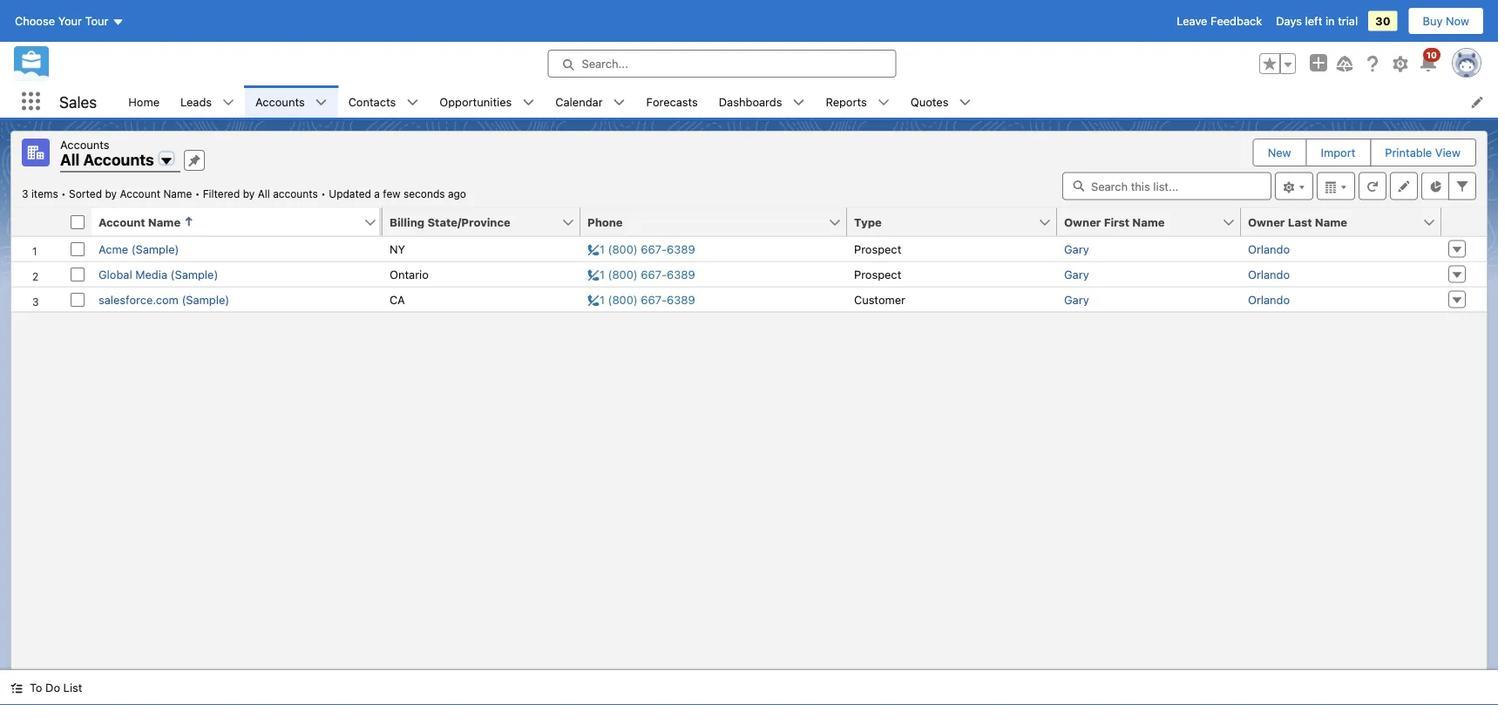 Task type: vqa. For each thing, say whether or not it's contained in the screenshot.


Task type: describe. For each thing, give the bounding box(es) containing it.
printable
[[1385, 146, 1432, 159]]

accounts link
[[245, 85, 315, 118]]

global media (sample)
[[98, 268, 218, 281]]

orlando for ontario
[[1248, 268, 1290, 281]]

billing state/province button
[[383, 208, 561, 236]]

first
[[1104, 215, 1130, 228]]

billing
[[390, 215, 425, 228]]

buy
[[1423, 14, 1443, 27]]

ca
[[390, 293, 405, 306]]

owner first name
[[1064, 215, 1165, 228]]

owner for owner first name
[[1064, 215, 1101, 228]]

printable view
[[1385, 146, 1461, 159]]

global media (sample) link
[[98, 268, 218, 281]]

text default image for quotes
[[959, 96, 971, 109]]

phone
[[587, 215, 623, 228]]

10
[[1426, 50, 1437, 60]]

tour
[[85, 14, 108, 27]]

accounts down sales
[[60, 138, 109, 151]]

billing state/province element
[[383, 208, 591, 237]]

buy now
[[1423, 14, 1469, 27]]

ontario
[[390, 268, 429, 281]]

opportunities list item
[[429, 85, 545, 118]]

reports
[[826, 95, 867, 108]]

leave
[[1177, 14, 1207, 27]]

updated
[[329, 188, 371, 200]]

(sample) for salesforce.com
[[182, 293, 229, 306]]

2 by from the left
[[243, 188, 255, 200]]

salesforce.com
[[98, 293, 179, 306]]

text default image for opportunities
[[522, 96, 534, 109]]

home link
[[118, 85, 170, 118]]

salesforce.com (sample)
[[98, 293, 229, 306]]

owner last name
[[1248, 215, 1347, 228]]

leave feedback link
[[1177, 14, 1262, 27]]

text default image inside to do list button
[[10, 682, 23, 694]]

0 vertical spatial account
[[120, 188, 160, 200]]

sorted
[[69, 188, 102, 200]]

owner last name button
[[1241, 208, 1422, 236]]

days left in trial
[[1276, 14, 1358, 27]]

item number element
[[11, 208, 64, 237]]

action image
[[1441, 208, 1487, 236]]

forecasts link
[[636, 85, 708, 118]]

forecasts
[[646, 95, 698, 108]]

to
[[30, 681, 42, 694]]

1 by from the left
[[105, 188, 117, 200]]

orlando for ca
[[1248, 293, 1290, 306]]

gary for ca
[[1064, 293, 1089, 306]]

account inside button
[[98, 215, 145, 228]]

text default image for dashboards
[[793, 96, 805, 109]]

orlando link for ny
[[1248, 242, 1290, 255]]

leads list item
[[170, 85, 245, 118]]

cell inside all accounts grid
[[64, 208, 92, 237]]

1 horizontal spatial all
[[258, 188, 270, 200]]

acme
[[98, 242, 128, 255]]

sales
[[59, 92, 97, 111]]

owner for owner last name
[[1248, 215, 1285, 228]]

all accounts|accounts|list view element
[[10, 131, 1488, 670]]

reports link
[[815, 85, 877, 118]]

text default image for accounts
[[315, 96, 327, 109]]

gary for ontario
[[1064, 268, 1089, 281]]

view
[[1435, 146, 1461, 159]]

quotes
[[910, 95, 949, 108]]

prospect for ny
[[854, 242, 901, 255]]

acme (sample)
[[98, 242, 179, 255]]

30
[[1375, 14, 1390, 27]]

leads link
[[170, 85, 222, 118]]

text default image for contacts
[[406, 96, 419, 109]]

list
[[63, 681, 82, 694]]

accounts
[[273, 188, 318, 200]]

state/province
[[427, 215, 510, 228]]

orlando link for ontario
[[1248, 268, 1290, 281]]

reports list item
[[815, 85, 900, 118]]

last
[[1288, 215, 1312, 228]]

type
[[854, 215, 882, 228]]

type element
[[847, 208, 1068, 237]]

search... button
[[548, 50, 896, 78]]

3 • from the left
[[321, 188, 326, 200]]

accounts image
[[22, 139, 50, 166]]

days
[[1276, 14, 1302, 27]]

now
[[1446, 14, 1469, 27]]

home
[[128, 95, 160, 108]]

choose
[[15, 14, 55, 27]]

name inside owner last name button
[[1315, 215, 1347, 228]]

name inside owner first name button
[[1132, 215, 1165, 228]]

phone button
[[580, 208, 828, 236]]

2 • from the left
[[195, 188, 200, 200]]

leads
[[180, 95, 212, 108]]

do
[[45, 681, 60, 694]]

global
[[98, 268, 132, 281]]

orlando link for ca
[[1248, 293, 1290, 306]]



Task type: locate. For each thing, give the bounding box(es) containing it.
1 vertical spatial orlando
[[1248, 268, 1290, 281]]

a
[[374, 188, 380, 200]]

text default image inside 'leads' list item
[[222, 96, 235, 109]]

prospect
[[854, 242, 901, 255], [854, 268, 901, 281]]

import
[[1321, 146, 1355, 159]]

2 vertical spatial orlando
[[1248, 293, 1290, 306]]

action element
[[1441, 208, 1487, 237]]

owner inside button
[[1248, 215, 1285, 228]]

accounts up "sorted"
[[83, 150, 154, 169]]

feedback
[[1211, 14, 1262, 27]]

gary link for ca
[[1064, 293, 1089, 306]]

accounts
[[255, 95, 305, 108], [60, 138, 109, 151], [83, 150, 154, 169]]

3 orlando from the top
[[1248, 293, 1290, 306]]

to do list button
[[0, 670, 93, 705]]

text default image left 'calendar' link
[[522, 96, 534, 109]]

name right first
[[1132, 215, 1165, 228]]

1 gary link from the top
[[1064, 242, 1089, 255]]

account
[[120, 188, 160, 200], [98, 215, 145, 228]]

choose your tour button
[[14, 7, 125, 35]]

name down all accounts status on the left of page
[[148, 215, 181, 228]]

0 vertical spatial gary
[[1064, 242, 1089, 255]]

to do list
[[30, 681, 82, 694]]

text default image
[[222, 96, 235, 109], [959, 96, 971, 109]]

search...
[[582, 57, 628, 70]]

text default image right calendar
[[613, 96, 625, 109]]

salesforce.com (sample) link
[[98, 293, 229, 306]]

contacts
[[348, 95, 396, 108]]

1 horizontal spatial owner
[[1248, 215, 1285, 228]]

text default image inside quotes list item
[[959, 96, 971, 109]]

1 vertical spatial all
[[258, 188, 270, 200]]

(sample) down global media (sample) link
[[182, 293, 229, 306]]

0 vertical spatial all
[[60, 150, 80, 169]]

accounts right 'leads' list item
[[255, 95, 305, 108]]

2 gary link from the top
[[1064, 268, 1089, 281]]

click to dial disabled image for ca
[[587, 293, 695, 306]]

3 items • sorted by account name • filtered by all accounts • updated a few seconds ago
[[22, 188, 466, 200]]

1 click to dial disabled image from the top
[[587, 242, 695, 255]]

orlando
[[1248, 242, 1290, 255], [1248, 268, 1290, 281], [1248, 293, 1290, 306]]

left
[[1305, 14, 1322, 27]]

text default image right contacts
[[406, 96, 419, 109]]

dashboards list item
[[708, 85, 815, 118]]

• left filtered on the top left of the page
[[195, 188, 200, 200]]

filtered
[[203, 188, 240, 200]]

list containing home
[[118, 85, 1498, 118]]

2 horizontal spatial •
[[321, 188, 326, 200]]

Search All Accounts list view. search field
[[1062, 172, 1271, 200]]

account name button
[[92, 208, 363, 236]]

0 vertical spatial orlando link
[[1248, 242, 1290, 255]]

all accounts grid
[[11, 208, 1487, 312]]

0 horizontal spatial owner
[[1064, 215, 1101, 228]]

2 prospect from the top
[[854, 268, 901, 281]]

• right 'items'
[[61, 188, 66, 200]]

new
[[1268, 146, 1291, 159]]

account name element
[[92, 208, 393, 237]]

owner first name element
[[1057, 208, 1251, 237]]

gary link
[[1064, 242, 1089, 255], [1064, 268, 1089, 281], [1064, 293, 1089, 306]]

10 button
[[1418, 48, 1441, 74]]

gary link for ontario
[[1064, 268, 1089, 281]]

all accounts
[[60, 150, 154, 169]]

dashboards
[[719, 95, 782, 108]]

all accounts status
[[22, 188, 329, 200]]

3 gary from the top
[[1064, 293, 1089, 306]]

(sample) up salesforce.com (sample) link
[[170, 268, 218, 281]]

opportunities link
[[429, 85, 522, 118]]

seconds
[[403, 188, 445, 200]]

accounts list item
[[245, 85, 338, 118]]

3 gary link from the top
[[1064, 293, 1089, 306]]

1 vertical spatial gary link
[[1064, 268, 1089, 281]]

1 horizontal spatial text default image
[[959, 96, 971, 109]]

buy now button
[[1408, 7, 1484, 35]]

2 vertical spatial click to dial disabled image
[[587, 293, 695, 306]]

0 vertical spatial gary link
[[1064, 242, 1089, 255]]

2 gary from the top
[[1064, 268, 1089, 281]]

account up account name
[[120, 188, 160, 200]]

text default image right leads
[[222, 96, 235, 109]]

text default image for leads
[[222, 96, 235, 109]]

0 horizontal spatial by
[[105, 188, 117, 200]]

•
[[61, 188, 66, 200], [195, 188, 200, 200], [321, 188, 326, 200]]

media
[[135, 268, 167, 281]]

account up acme on the top
[[98, 215, 145, 228]]

items
[[31, 188, 58, 200]]

ago
[[448, 188, 466, 200]]

name inside account name button
[[148, 215, 181, 228]]

type button
[[847, 208, 1038, 236]]

accounts inside list item
[[255, 95, 305, 108]]

text default image inside opportunities "list item"
[[522, 96, 534, 109]]

all right "accounts" image
[[60, 150, 80, 169]]

owner left first
[[1064, 215, 1101, 228]]

owner left last
[[1248, 215, 1285, 228]]

1 vertical spatial click to dial disabled image
[[587, 268, 695, 281]]

3 orlando link from the top
[[1248, 293, 1290, 306]]

2 vertical spatial (sample)
[[182, 293, 229, 306]]

text default image left reports on the right top of page
[[793, 96, 805, 109]]

leave feedback
[[1177, 14, 1262, 27]]

list
[[118, 85, 1498, 118]]

1 orlando from the top
[[1248, 242, 1290, 255]]

1 text default image from the left
[[222, 96, 235, 109]]

your
[[58, 14, 82, 27]]

text default image left contacts link
[[315, 96, 327, 109]]

orlando for ny
[[1248, 242, 1290, 255]]

click to dial disabled image for ontario
[[587, 268, 695, 281]]

account name
[[98, 215, 181, 228]]

item number image
[[11, 208, 64, 236]]

• left updated
[[321, 188, 326, 200]]

1 vertical spatial (sample)
[[170, 268, 218, 281]]

3
[[22, 188, 28, 200]]

ny
[[390, 242, 405, 255]]

2 orlando from the top
[[1248, 268, 1290, 281]]

1 prospect from the top
[[854, 242, 901, 255]]

import button
[[1307, 139, 1369, 166]]

printable view button
[[1371, 139, 1475, 166]]

quotes list item
[[900, 85, 982, 118]]

name right last
[[1315, 215, 1347, 228]]

phone element
[[580, 208, 858, 237]]

2 vertical spatial gary link
[[1064, 293, 1089, 306]]

owner
[[1064, 215, 1101, 228], [1248, 215, 1285, 228]]

1 owner from the left
[[1064, 215, 1101, 228]]

quotes link
[[900, 85, 959, 118]]

1 vertical spatial gary
[[1064, 268, 1089, 281]]

prospect for ontario
[[854, 268, 901, 281]]

(sample) for acme
[[131, 242, 179, 255]]

0 vertical spatial (sample)
[[131, 242, 179, 255]]

1 vertical spatial orlando link
[[1248, 268, 1290, 281]]

0 vertical spatial click to dial disabled image
[[587, 242, 695, 255]]

gary
[[1064, 242, 1089, 255], [1064, 268, 1089, 281], [1064, 293, 1089, 306]]

1 horizontal spatial by
[[243, 188, 255, 200]]

text default image left the to
[[10, 682, 23, 694]]

1 • from the left
[[61, 188, 66, 200]]

0 vertical spatial orlando
[[1248, 242, 1290, 255]]

text default image inside 'contacts' "list item"
[[406, 96, 419, 109]]

opportunities
[[440, 95, 512, 108]]

1 vertical spatial prospect
[[854, 268, 901, 281]]

choose your tour
[[15, 14, 108, 27]]

orlando link
[[1248, 242, 1290, 255], [1248, 268, 1290, 281], [1248, 293, 1290, 306]]

trial
[[1338, 14, 1358, 27]]

prospect up customer
[[854, 268, 901, 281]]

(sample) up global media (sample) link
[[131, 242, 179, 255]]

group
[[1259, 53, 1296, 74]]

text default image inside accounts list item
[[315, 96, 327, 109]]

customer
[[854, 293, 905, 306]]

0 vertical spatial prospect
[[854, 242, 901, 255]]

all left accounts
[[258, 188, 270, 200]]

text default image for calendar
[[613, 96, 625, 109]]

gary link for ny
[[1064, 242, 1089, 255]]

click to dial disabled image
[[587, 242, 695, 255], [587, 268, 695, 281], [587, 293, 695, 306]]

text default image for reports
[[877, 96, 890, 109]]

2 orlando link from the top
[[1248, 268, 1290, 281]]

calendar link
[[545, 85, 613, 118]]

2 vertical spatial orlando link
[[1248, 293, 1290, 306]]

2 owner from the left
[[1248, 215, 1285, 228]]

1 vertical spatial account
[[98, 215, 145, 228]]

billing state/province
[[390, 215, 510, 228]]

all
[[60, 150, 80, 169], [258, 188, 270, 200]]

text default image right reports on the right top of page
[[877, 96, 890, 109]]

by
[[105, 188, 117, 200], [243, 188, 255, 200]]

contacts link
[[338, 85, 406, 118]]

in
[[1325, 14, 1335, 27]]

2 text default image from the left
[[959, 96, 971, 109]]

1 gary from the top
[[1064, 242, 1089, 255]]

0 horizontal spatial all
[[60, 150, 80, 169]]

by right "sorted"
[[105, 188, 117, 200]]

3 click to dial disabled image from the top
[[587, 293, 695, 306]]

text default image inside reports list item
[[877, 96, 890, 109]]

contacts list item
[[338, 85, 429, 118]]

2 click to dial disabled image from the top
[[587, 268, 695, 281]]

by right filtered on the top left of the page
[[243, 188, 255, 200]]

owner inside button
[[1064, 215, 1101, 228]]

calendar list item
[[545, 85, 636, 118]]

1 horizontal spatial •
[[195, 188, 200, 200]]

text default image
[[315, 96, 327, 109], [406, 96, 419, 109], [522, 96, 534, 109], [613, 96, 625, 109], [793, 96, 805, 109], [877, 96, 890, 109], [10, 682, 23, 694]]

acme (sample) link
[[98, 242, 179, 255]]

0 horizontal spatial text default image
[[222, 96, 235, 109]]

1 orlando link from the top
[[1248, 242, 1290, 255]]

text default image inside "calendar" list item
[[613, 96, 625, 109]]

0 horizontal spatial •
[[61, 188, 66, 200]]

2 vertical spatial gary
[[1064, 293, 1089, 306]]

None search field
[[1062, 172, 1271, 200]]

owner first name button
[[1057, 208, 1222, 236]]

new button
[[1254, 139, 1305, 166]]

gary for ny
[[1064, 242, 1089, 255]]

none search field inside all accounts|accounts|list view element
[[1062, 172, 1271, 200]]

name left filtered on the top left of the page
[[163, 188, 192, 200]]

prospect down 'type'
[[854, 242, 901, 255]]

owner last name element
[[1241, 208, 1452, 237]]

text default image inside dashboards list item
[[793, 96, 805, 109]]

click to dial disabled image for ny
[[587, 242, 695, 255]]

cell
[[64, 208, 92, 237]]

text default image right quotes
[[959, 96, 971, 109]]

calendar
[[555, 95, 603, 108]]

dashboards link
[[708, 85, 793, 118]]

few
[[383, 188, 401, 200]]



